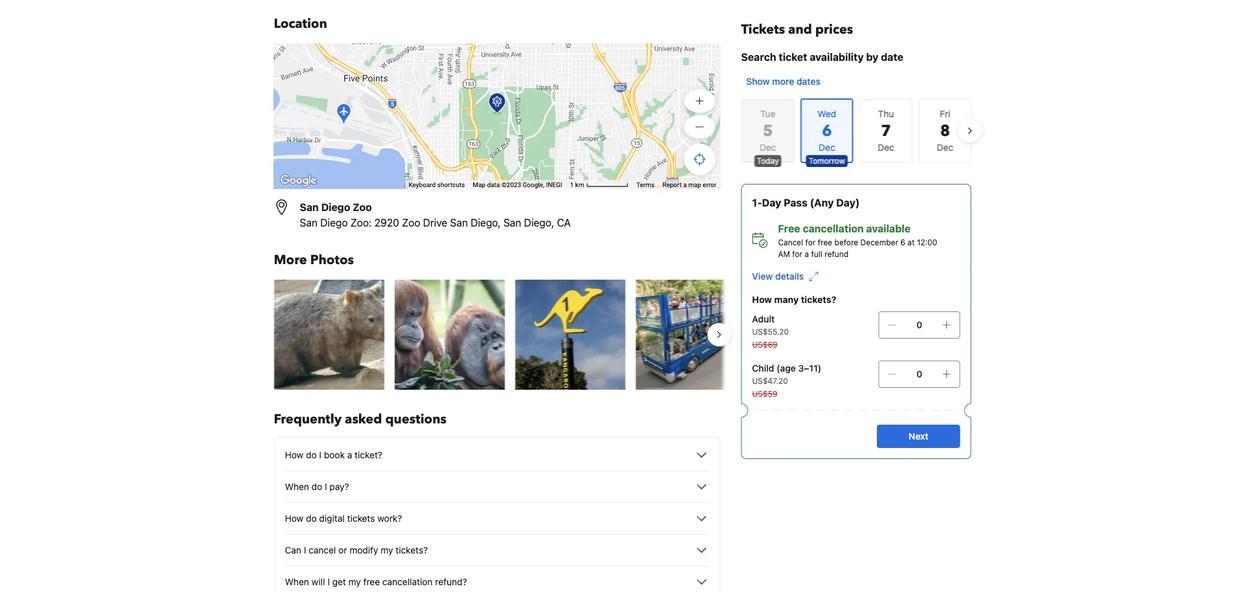 Task type: vqa. For each thing, say whether or not it's contained in the screenshot.
Starts
no



Task type: locate. For each thing, give the bounding box(es) containing it.
how
[[752, 295, 772, 305], [285, 450, 304, 461], [285, 514, 304, 524]]

1 vertical spatial how
[[285, 450, 304, 461]]

3 dec from the left
[[937, 142, 953, 153]]

today
[[757, 157, 779, 166]]

keyboard shortcuts button
[[409, 181, 465, 190]]

day
[[762, 197, 781, 209]]

when inside dropdown button
[[285, 482, 309, 493]]

0 vertical spatial for
[[805, 238, 816, 247]]

0 vertical spatial region
[[731, 93, 982, 169]]

by
[[866, 51, 878, 63]]

0 for adult
[[917, 320, 922, 331]]

when left will
[[285, 577, 309, 588]]

how many tickets?
[[752, 295, 836, 305]]

how up adult
[[752, 295, 772, 305]]

0 horizontal spatial free
[[363, 577, 380, 588]]

zoo left drive at the top left of page
[[402, 217, 420, 229]]

prices
[[815, 21, 853, 39]]

thu
[[878, 109, 894, 119]]

1 dec from the left
[[759, 142, 776, 153]]

region
[[731, 93, 982, 169], [263, 275, 746, 395]]

dec inside tue 5 dec today
[[759, 142, 776, 153]]

when
[[285, 482, 309, 493], [285, 577, 309, 588]]

do left pay?
[[312, 482, 322, 493]]

1-day pass (any day)
[[752, 197, 860, 209]]

1 vertical spatial a
[[805, 250, 809, 259]]

zoo up zoo:
[[353, 201, 372, 214]]

0 vertical spatial tickets?
[[801, 295, 836, 305]]

2 dec from the left
[[877, 142, 894, 153]]

12:00
[[917, 238, 937, 247]]

0 vertical spatial free
[[818, 238, 832, 247]]

do left book
[[306, 450, 317, 461]]

how for how many tickets?
[[752, 295, 772, 305]]

tue
[[760, 109, 775, 119]]

dec down 7
[[877, 142, 894, 153]]

show
[[746, 76, 770, 87]]

san right drive at the top left of page
[[450, 217, 468, 229]]

a inside free cancellation available cancel for free before december 6 at 12:00 am for a full refund
[[805, 250, 809, 259]]

region for 1-day pass (any day)
[[731, 93, 982, 169]]

0 vertical spatial cancellation
[[803, 223, 864, 235]]

when left pay?
[[285, 482, 309, 493]]

refund?
[[435, 577, 467, 588]]

how down frequently
[[285, 450, 304, 461]]

1 vertical spatial do
[[312, 482, 322, 493]]

i inside dropdown button
[[325, 482, 327, 493]]

am
[[778, 250, 790, 259]]

1 horizontal spatial free
[[818, 238, 832, 247]]

1 vertical spatial my
[[348, 577, 361, 588]]

1 horizontal spatial cancellation
[[803, 223, 864, 235]]

region containing 5
[[731, 93, 982, 169]]

0 for child (age 3–11)
[[917, 369, 922, 380]]

available
[[866, 223, 911, 235]]

1 horizontal spatial for
[[805, 238, 816, 247]]

data
[[487, 181, 500, 189]]

tickets? down the work?
[[396, 545, 428, 556]]

1 vertical spatial tickets?
[[396, 545, 428, 556]]

do for pay?
[[312, 482, 322, 493]]

i
[[319, 450, 322, 461], [325, 482, 327, 493], [304, 545, 306, 556], [327, 577, 330, 588]]

i left pay?
[[325, 482, 327, 493]]

when do i pay?
[[285, 482, 349, 493]]

2 vertical spatial how
[[285, 514, 304, 524]]

next
[[909, 431, 929, 442]]

modify
[[349, 545, 378, 556]]

view details
[[752, 271, 804, 282]]

0 horizontal spatial diego,
[[471, 217, 501, 229]]

fri
[[940, 109, 950, 119]]

diego, left ca
[[524, 217, 554, 229]]

i left book
[[319, 450, 322, 461]]

dec down 8
[[937, 142, 953, 153]]

1 when from the top
[[285, 482, 309, 493]]

tickets and prices
[[741, 21, 853, 39]]

how do i book a ticket? button
[[285, 448, 709, 463]]

1 vertical spatial 0
[[917, 369, 922, 380]]

0 horizontal spatial a
[[347, 450, 352, 461]]

how do digital tickets work?
[[285, 514, 402, 524]]

dec up today
[[759, 142, 776, 153]]

i for book
[[319, 450, 322, 461]]

diego
[[321, 201, 350, 214], [320, 217, 348, 229]]

1 horizontal spatial a
[[683, 181, 687, 189]]

free inside dropdown button
[[363, 577, 380, 588]]

2 vertical spatial do
[[306, 514, 317, 524]]

1 vertical spatial when
[[285, 577, 309, 588]]

i for get
[[327, 577, 330, 588]]

can i cancel or modify my tickets? button
[[285, 543, 709, 559]]

a left map
[[683, 181, 687, 189]]

1-
[[752, 197, 762, 209]]

ticket
[[779, 51, 807, 63]]

2 when from the top
[[285, 577, 309, 588]]

1 vertical spatial free
[[363, 577, 380, 588]]

0 vertical spatial how
[[752, 295, 772, 305]]

0 vertical spatial my
[[381, 545, 393, 556]]

1 vertical spatial zoo
[[402, 217, 420, 229]]

1 horizontal spatial my
[[381, 545, 393, 556]]

diego left zoo:
[[320, 217, 348, 229]]

dec for 7
[[877, 142, 894, 153]]

i right will
[[327, 577, 330, 588]]

0 horizontal spatial tickets?
[[396, 545, 428, 556]]

dec for 8
[[937, 142, 953, 153]]

show more dates
[[746, 76, 820, 87]]

0
[[917, 320, 922, 331], [917, 369, 922, 380]]

pass
[[784, 197, 808, 209]]

for right am
[[792, 250, 803, 259]]

map
[[473, 181, 485, 189]]

1 horizontal spatial dec
[[877, 142, 894, 153]]

view
[[752, 271, 773, 282]]

1 vertical spatial cancellation
[[382, 577, 433, 588]]

1 0 from the top
[[917, 320, 922, 331]]

a right book
[[347, 450, 352, 461]]

when for when will i get my free cancellation refund?
[[285, 577, 309, 588]]

1 horizontal spatial diego,
[[524, 217, 554, 229]]

tickets
[[347, 514, 375, 524]]

free right get
[[363, 577, 380, 588]]

0 horizontal spatial dec
[[759, 142, 776, 153]]

asked
[[345, 411, 382, 429]]

many
[[774, 295, 799, 305]]

work?
[[377, 514, 402, 524]]

free up full
[[818, 238, 832, 247]]

region for frequently asked questions
[[263, 275, 746, 395]]

free cancellation available cancel for free before december 6 at 12:00 am for a full refund
[[778, 223, 937, 259]]

diego up photos
[[321, 201, 350, 214]]

when inside dropdown button
[[285, 577, 309, 588]]

0 horizontal spatial cancellation
[[382, 577, 433, 588]]

1 horizontal spatial tickets?
[[801, 295, 836, 305]]

do
[[306, 450, 317, 461], [312, 482, 322, 493], [306, 514, 317, 524]]

2 horizontal spatial a
[[805, 250, 809, 259]]

do inside dropdown button
[[312, 482, 322, 493]]

free for cancellation
[[818, 238, 832, 247]]

us$69
[[752, 340, 778, 349]]

free inside free cancellation available cancel for free before december 6 at 12:00 am for a full refund
[[818, 238, 832, 247]]

keyboard
[[409, 181, 436, 189]]

free
[[778, 223, 800, 235]]

dates
[[797, 76, 820, 87]]

diego, down map
[[471, 217, 501, 229]]

do left digital
[[306, 514, 317, 524]]

0 vertical spatial 0
[[917, 320, 922, 331]]

ticket?
[[355, 450, 382, 461]]

cancellation left "refund?"
[[382, 577, 433, 588]]

2 0 from the top
[[917, 369, 922, 380]]

map data ©2023 google, inegi
[[473, 181, 562, 189]]

for up full
[[805, 238, 816, 247]]

cancellation inside dropdown button
[[382, 577, 433, 588]]

0 vertical spatial diego
[[321, 201, 350, 214]]

day)
[[836, 197, 860, 209]]

at
[[908, 238, 915, 247]]

a
[[683, 181, 687, 189], [805, 250, 809, 259], [347, 450, 352, 461]]

do for tickets
[[306, 514, 317, 524]]

2 horizontal spatial dec
[[937, 142, 953, 153]]

cancellation up before
[[803, 223, 864, 235]]

ca
[[557, 217, 571, 229]]

report
[[662, 181, 682, 189]]

my right get
[[348, 577, 361, 588]]

how up can
[[285, 514, 304, 524]]

©2023
[[501, 181, 521, 189]]

0 horizontal spatial for
[[792, 250, 803, 259]]

0 horizontal spatial zoo
[[353, 201, 372, 214]]

my right modify
[[381, 545, 393, 556]]

my
[[381, 545, 393, 556], [348, 577, 361, 588]]

drive
[[423, 217, 447, 229]]

0 vertical spatial when
[[285, 482, 309, 493]]

zoo
[[353, 201, 372, 214], [402, 217, 420, 229]]

how for how do i book a ticket?
[[285, 450, 304, 461]]

1 vertical spatial region
[[263, 275, 746, 395]]

for
[[805, 238, 816, 247], [792, 250, 803, 259]]

2 vertical spatial a
[[347, 450, 352, 461]]

date
[[881, 51, 904, 63]]

tickets? right "many"
[[801, 295, 836, 305]]

a left full
[[805, 250, 809, 259]]

0 vertical spatial do
[[306, 450, 317, 461]]

0 vertical spatial a
[[683, 181, 687, 189]]

6
[[901, 238, 905, 247]]



Task type: describe. For each thing, give the bounding box(es) containing it.
1 vertical spatial for
[[792, 250, 803, 259]]

(age
[[777, 363, 796, 374]]

search ticket availability by date
[[741, 51, 904, 63]]

do for book
[[306, 450, 317, 461]]

adult us$55.20
[[752, 314, 789, 336]]

km
[[575, 181, 584, 189]]

dec for 5
[[759, 142, 776, 153]]

1 vertical spatial diego
[[320, 217, 348, 229]]

thu 7 dec
[[877, 109, 894, 153]]

pay?
[[330, 482, 349, 493]]

google,
[[523, 181, 544, 189]]

more photos
[[274, 251, 354, 269]]

get
[[332, 577, 346, 588]]

1 horizontal spatial zoo
[[402, 217, 420, 229]]

us$55.20
[[752, 327, 789, 336]]

7
[[881, 120, 891, 142]]

a inside dropdown button
[[347, 450, 352, 461]]

questions
[[385, 411, 447, 429]]

free for will
[[363, 577, 380, 588]]

zoo:
[[350, 217, 372, 229]]

shortcuts
[[437, 181, 465, 189]]

how do digital tickets work? button
[[285, 511, 709, 527]]

how for how do digital tickets work?
[[285, 514, 304, 524]]

1 km button
[[566, 180, 633, 190]]

photos
[[310, 251, 354, 269]]

1 diego, from the left
[[471, 217, 501, 229]]

8
[[940, 120, 950, 142]]

san diego zoo san diego zoo: 2920 zoo drive san diego, san diego, ca
[[300, 201, 571, 229]]

tickets
[[741, 21, 785, 39]]

more
[[274, 251, 307, 269]]

when will i get my free cancellation refund?
[[285, 577, 467, 588]]

show more dates button
[[741, 70, 826, 93]]

san up more photos
[[300, 217, 318, 229]]

cancel
[[778, 238, 803, 247]]

december
[[860, 238, 898, 247]]

and
[[788, 21, 812, 39]]

map region
[[131, 0, 795, 295]]

search
[[741, 51, 776, 63]]

(any
[[810, 197, 834, 209]]

availability
[[810, 51, 864, 63]]

frequently
[[274, 411, 342, 429]]

or
[[338, 545, 347, 556]]

when for when do i pay?
[[285, 482, 309, 493]]

fri 8 dec
[[937, 109, 953, 153]]

5
[[763, 120, 773, 142]]

i right can
[[304, 545, 306, 556]]

book
[[324, 450, 345, 461]]

3–11)
[[798, 363, 821, 374]]

inegi
[[546, 181, 562, 189]]

0 vertical spatial zoo
[[353, 201, 372, 214]]

how do i book a ticket?
[[285, 450, 382, 461]]

when will i get my free cancellation refund? button
[[285, 575, 709, 590]]

can
[[285, 545, 301, 556]]

1 km
[[570, 181, 586, 189]]

google image
[[277, 172, 320, 189]]

more
[[772, 76, 794, 87]]

terms link
[[636, 181, 655, 189]]

us$47.20
[[752, 377, 788, 386]]

i for pay?
[[325, 482, 327, 493]]

san down google image
[[300, 201, 319, 214]]

keyboard shortcuts
[[409, 181, 465, 189]]

cancellation inside free cancellation available cancel for free before december 6 at 12:00 am for a full refund
[[803, 223, 864, 235]]

will
[[312, 577, 325, 588]]

0 horizontal spatial my
[[348, 577, 361, 588]]

child (age 3–11) us$47.20
[[752, 363, 821, 386]]

2 diego, from the left
[[524, 217, 554, 229]]

child
[[752, 363, 774, 374]]

tickets? inside dropdown button
[[396, 545, 428, 556]]

error
[[703, 181, 716, 189]]

cancel
[[309, 545, 336, 556]]

report a map error
[[662, 181, 716, 189]]

next button
[[877, 425, 960, 449]]

us$59
[[752, 390, 778, 399]]

refund
[[825, 250, 849, 259]]

tue 5 dec today
[[757, 109, 779, 166]]

full
[[811, 250, 822, 259]]

when do i pay? button
[[285, 480, 709, 495]]

report a map error link
[[662, 181, 716, 189]]

can i cancel or modify my tickets?
[[285, 545, 428, 556]]

view details link
[[752, 270, 818, 283]]

frequently asked questions
[[274, 411, 447, 429]]

terms
[[636, 181, 655, 189]]

2920
[[374, 217, 399, 229]]

map
[[688, 181, 701, 189]]

digital
[[319, 514, 345, 524]]

san down ©2023
[[504, 217, 521, 229]]

adult
[[752, 314, 775, 325]]



